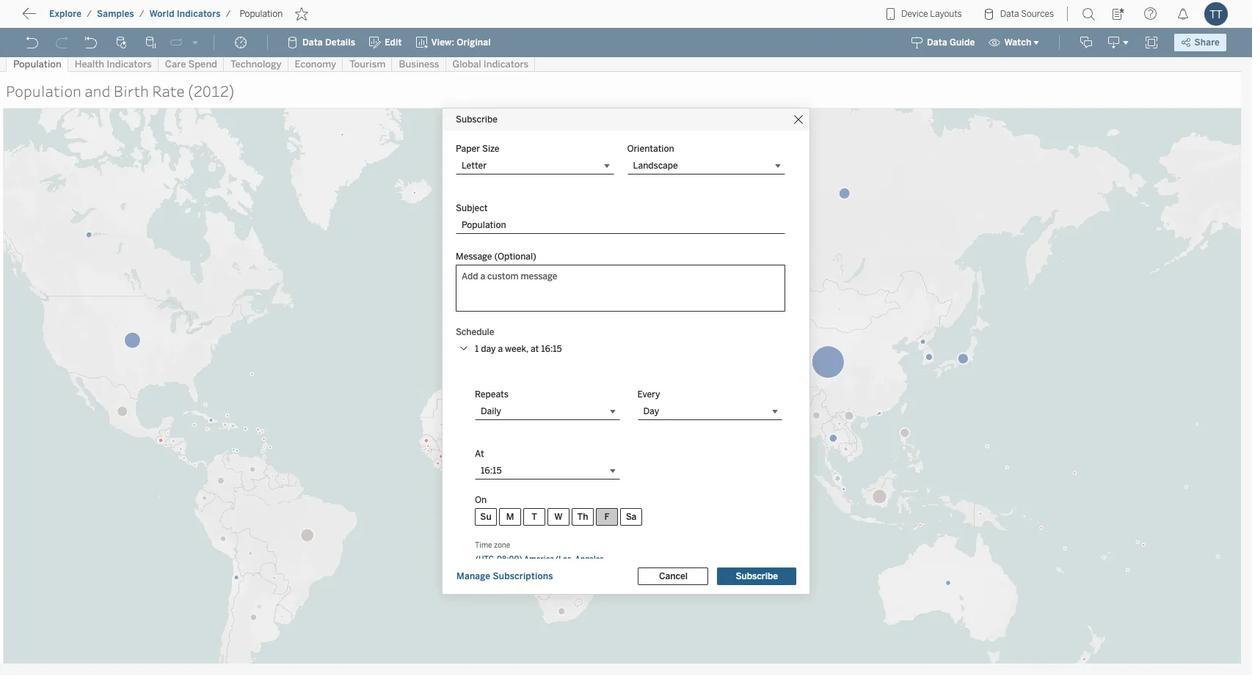 Task type: describe. For each thing, give the bounding box(es) containing it.
content
[[81, 11, 126, 25]]

skip to content link
[[35, 8, 150, 28]]

indicators
[[177, 9, 221, 19]]

to
[[66, 11, 78, 25]]

3 / from the left
[[226, 9, 231, 19]]

population element
[[235, 9, 287, 19]]

world indicators link
[[149, 8, 221, 20]]

explore / samples / world indicators /
[[49, 9, 231, 19]]

samples
[[97, 9, 134, 19]]



Task type: locate. For each thing, give the bounding box(es) containing it.
world
[[149, 9, 175, 19]]

explore link
[[48, 8, 82, 20]]

skip to content
[[38, 11, 126, 25]]

samples link
[[96, 8, 135, 20]]

/ right the to
[[87, 9, 92, 19]]

2 / from the left
[[139, 9, 144, 19]]

1 / from the left
[[87, 9, 92, 19]]

2 horizontal spatial /
[[226, 9, 231, 19]]

/ right indicators
[[226, 9, 231, 19]]

skip
[[38, 11, 63, 25]]

population
[[240, 9, 283, 19]]

/ left world
[[139, 9, 144, 19]]

explore
[[49, 9, 82, 19]]

/
[[87, 9, 92, 19], [139, 9, 144, 19], [226, 9, 231, 19]]

0 horizontal spatial /
[[87, 9, 92, 19]]

1 horizontal spatial /
[[139, 9, 144, 19]]



Task type: vqa. For each thing, say whether or not it's contained in the screenshot.
third / from left
yes



